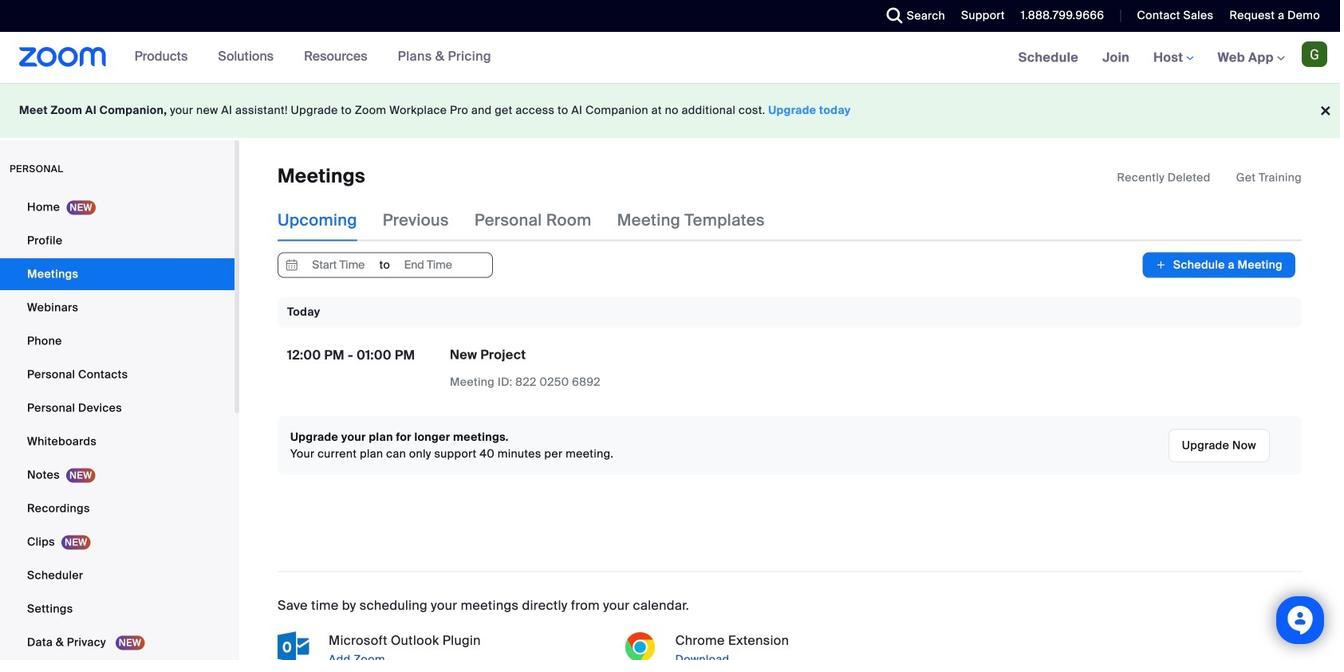 Task type: describe. For each thing, give the bounding box(es) containing it.
profile picture image
[[1302, 41, 1328, 67]]

date image
[[282, 253, 302, 277]]

meetings navigation
[[1007, 32, 1340, 84]]

new project element
[[450, 347, 526, 363]]

Date Range Picker Start field
[[302, 253, 375, 277]]



Task type: vqa. For each thing, say whether or not it's contained in the screenshot.
DATE RANGE PICKER START Field
yes



Task type: locate. For each thing, give the bounding box(es) containing it.
0 vertical spatial application
[[1117, 170, 1302, 186]]

Date Range Picker End field
[[391, 253, 465, 277]]

0 horizontal spatial application
[[450, 347, 729, 391]]

tabs of meeting tab list
[[278, 200, 790, 241]]

zoom logo image
[[19, 47, 107, 67]]

personal menu menu
[[0, 191, 235, 661]]

banner
[[0, 32, 1340, 84]]

footer
[[0, 83, 1340, 138]]

1 horizontal spatial application
[[1117, 170, 1302, 186]]

1 vertical spatial application
[[450, 347, 729, 391]]

product information navigation
[[123, 32, 503, 83]]

application
[[1117, 170, 1302, 186], [450, 347, 729, 391]]

add image
[[1156, 257, 1167, 273]]



